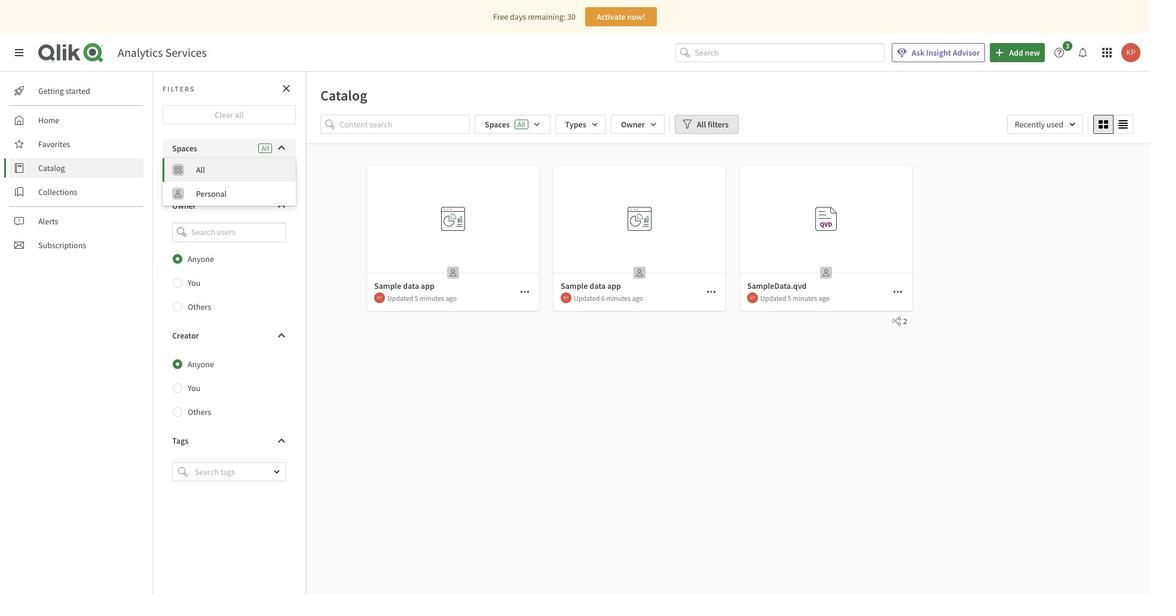 Task type: locate. For each thing, give the bounding box(es) containing it.
anyone inside owner option group
[[188, 253, 214, 264]]

sample data app
[[374, 280, 435, 291], [561, 280, 621, 291]]

2 updated 5 minutes ago from the left
[[761, 293, 830, 302]]

1 vertical spatial owner button
[[163, 196, 296, 215]]

app
[[421, 280, 435, 291], [608, 280, 621, 291]]

1 horizontal spatial updated 5 minutes ago
[[761, 293, 830, 302]]

1 5 from the left
[[415, 293, 418, 302]]

0 horizontal spatial sampledata.qvd
[[748, 280, 807, 291]]

1 horizontal spatial ago
[[632, 293, 643, 302]]

1 vertical spatial anyone
[[188, 359, 214, 369]]

0 vertical spatial you
[[188, 277, 201, 288]]

3 minutes from the left
[[793, 293, 818, 302]]

remaining:
[[528, 11, 566, 22]]

1 you from the top
[[188, 277, 201, 288]]

all up all 'element'
[[262, 144, 269, 152]]

1 updated 5 minutes ago from the left
[[388, 293, 457, 302]]

2 you from the top
[[188, 382, 201, 393]]

you down creator
[[188, 382, 201, 393]]

more actions image for kendall parks image to the bottom
[[520, 287, 530, 297]]

Recently used field
[[1007, 115, 1084, 134]]

kendall parks image
[[561, 292, 572, 303], [748, 292, 758, 303]]

1 horizontal spatial 5
[[788, 293, 792, 302]]

creator
[[172, 330, 199, 341]]

ago for second "kendall parks" element from right's personal element
[[632, 293, 643, 302]]

0 vertical spatial owner
[[621, 119, 645, 130]]

kendall parks image
[[1122, 43, 1141, 62], [374, 292, 385, 303]]

data for 6
[[590, 280, 606, 291]]

catalog
[[321, 86, 367, 105], [38, 163, 65, 173]]

1 horizontal spatial kendall parks image
[[1122, 43, 1141, 62]]

2 anyone from the top
[[188, 359, 214, 369]]

0 horizontal spatial more actions image
[[520, 287, 530, 297]]

add new
[[1010, 47, 1041, 58]]

spaces
[[485, 119, 510, 130], [172, 143, 197, 154]]

others for creator option group
[[188, 406, 211, 417]]

1 others from the top
[[188, 301, 211, 312]]

owner inside 'filters' region
[[621, 119, 645, 130]]

home
[[38, 115, 59, 126]]

1 horizontal spatial minutes
[[606, 293, 631, 302]]

1 horizontal spatial owner
[[621, 119, 645, 130]]

tags button
[[163, 431, 296, 450]]

creator button
[[163, 326, 296, 345]]

personal element inside menu
[[196, 188, 289, 199]]

owner button
[[611, 115, 665, 134], [163, 196, 296, 215]]

1 vertical spatial kendall parks image
[[374, 292, 385, 303]]

1 horizontal spatial sample data app
[[561, 280, 621, 291]]

analytics services element
[[118, 45, 207, 60]]

you up creator
[[188, 277, 201, 288]]

0 horizontal spatial updated 5 minutes ago
[[388, 293, 457, 302]]

free
[[493, 11, 508, 22]]

0 horizontal spatial kendall parks element
[[374, 292, 385, 303]]

anyone down search users text field
[[188, 253, 214, 264]]

getting
[[38, 86, 64, 96]]

1 horizontal spatial kendall parks image
[[748, 292, 758, 303]]

0 horizontal spatial sample
[[374, 280, 402, 291]]

1 horizontal spatial catalog
[[321, 86, 367, 105]]

all up the "personal"
[[196, 164, 205, 175]]

close sidebar menu image
[[14, 48, 24, 57]]

2 5 from the left
[[788, 293, 792, 302]]

2 horizontal spatial updated
[[761, 293, 787, 302]]

search tags image
[[178, 467, 188, 476]]

1 horizontal spatial app
[[608, 280, 621, 291]]

sample
[[374, 280, 402, 291], [561, 280, 588, 291]]

3 more actions image from the left
[[893, 287, 903, 297]]

2 app from the left
[[608, 280, 621, 291]]

others up creator
[[188, 301, 211, 312]]

0 vertical spatial anyone
[[188, 253, 214, 264]]

owner
[[621, 119, 645, 130], [172, 200, 196, 211]]

subscriptions link
[[10, 236, 144, 255]]

all left filters
[[697, 119, 706, 130]]

1 updated from the left
[[388, 293, 413, 302]]

2 minutes from the left
[[606, 293, 631, 302]]

home link
[[10, 111, 144, 130]]

2 kendall parks image from the left
[[748, 292, 758, 303]]

0 horizontal spatial sample data app
[[374, 280, 435, 291]]

activate
[[597, 11, 626, 22]]

0 horizontal spatial ago
[[446, 293, 457, 302]]

2 others from the top
[[188, 406, 211, 417]]

personal element for third "kendall parks" element from right
[[444, 263, 463, 282]]

30
[[568, 11, 576, 22]]

2 horizontal spatial kendall parks element
[[748, 292, 758, 303]]

kendall parks element
[[374, 292, 385, 303], [561, 292, 572, 303], [748, 292, 758, 303]]

1 anyone from the top
[[188, 253, 214, 264]]

1 kendall parks element from the left
[[374, 292, 385, 303]]

0 horizontal spatial kendall parks image
[[561, 292, 572, 303]]

1 horizontal spatial owner button
[[611, 115, 665, 134]]

activate now! link
[[585, 7, 657, 26]]

you
[[188, 277, 201, 288], [188, 382, 201, 393]]

data
[[403, 280, 419, 291], [590, 280, 606, 291]]

1 horizontal spatial spaces
[[485, 119, 510, 130]]

1 vertical spatial sampledata.qvd
[[748, 280, 807, 291]]

2 horizontal spatial minutes
[[793, 293, 818, 302]]

all filters button
[[675, 115, 739, 134]]

1 data from the left
[[403, 280, 419, 291]]

0 vertical spatial owner button
[[611, 115, 665, 134]]

analytics services
[[118, 45, 207, 60]]

2 horizontal spatial ago
[[819, 293, 830, 302]]

started
[[66, 86, 90, 96]]

all filters
[[697, 119, 729, 130]]

2 data from the left
[[590, 280, 606, 291]]

1 minutes from the left
[[420, 293, 444, 302]]

updated
[[388, 293, 413, 302], [574, 293, 600, 302], [761, 293, 787, 302]]

collections link
[[10, 182, 144, 202]]

1 sample from the left
[[374, 280, 402, 291]]

personal element for 3rd "kendall parks" element from left
[[817, 263, 836, 282]]

Content search text field
[[340, 115, 470, 134]]

you inside owner option group
[[188, 277, 201, 288]]

None field
[[163, 222, 296, 242]]

more actions image
[[520, 287, 530, 297], [707, 287, 716, 297], [893, 287, 903, 297]]

sampledata.qvd
[[814, 261, 864, 270], [748, 280, 807, 291]]

1 vertical spatial catalog
[[38, 163, 65, 173]]

add new button
[[990, 43, 1045, 62]]

2 more actions image from the left
[[707, 287, 716, 297]]

2 sample data app from the left
[[561, 280, 621, 291]]

menu containing all
[[163, 158, 296, 206]]

all
[[697, 119, 706, 130], [518, 120, 525, 129], [262, 144, 269, 152], [196, 164, 205, 175]]

0 horizontal spatial data
[[403, 280, 419, 291]]

5
[[415, 293, 418, 302], [788, 293, 792, 302]]

updated 6 minutes ago
[[574, 293, 643, 302]]

0 vertical spatial catalog
[[321, 86, 367, 105]]

0 horizontal spatial 5
[[415, 293, 418, 302]]

0 horizontal spatial updated
[[388, 293, 413, 302]]

0 horizontal spatial minutes
[[420, 293, 444, 302]]

navigation pane element
[[0, 77, 152, 260]]

1 kendall parks image from the left
[[561, 292, 572, 303]]

owner option group
[[163, 247, 296, 319]]

personal element
[[196, 188, 289, 199], [444, 263, 463, 282], [630, 263, 649, 282], [817, 263, 836, 282]]

0 vertical spatial spaces
[[485, 119, 510, 130]]

others
[[188, 301, 211, 312], [188, 406, 211, 417]]

ago
[[446, 293, 457, 302], [632, 293, 643, 302], [819, 293, 830, 302]]

0 horizontal spatial catalog
[[38, 163, 65, 173]]

others inside owner option group
[[188, 301, 211, 312]]

personal element containing personal
[[196, 188, 289, 199]]

1 horizontal spatial sample
[[561, 280, 588, 291]]

activate now!
[[597, 11, 646, 22]]

2 ago from the left
[[632, 293, 643, 302]]

anyone inside creator option group
[[188, 359, 214, 369]]

minutes
[[420, 293, 444, 302], [606, 293, 631, 302], [793, 293, 818, 302]]

0 vertical spatial others
[[188, 301, 211, 312]]

menu
[[163, 158, 296, 206]]

owner right types dropdown button
[[621, 119, 645, 130]]

Search users text field
[[189, 222, 272, 242]]

anyone
[[188, 253, 214, 264], [188, 359, 214, 369]]

searchbar element
[[676, 43, 885, 62]]

filters
[[163, 84, 195, 93]]

owner down the "personal"
[[172, 200, 196, 211]]

kendall parks image for sampledata.qvd
[[748, 292, 758, 303]]

tags
[[172, 435, 189, 446]]

3 updated from the left
[[761, 293, 787, 302]]

sample for updated 5 minutes ago
[[374, 280, 402, 291]]

minutes for 3rd "kendall parks" element from left personal element
[[793, 293, 818, 302]]

others inside creator option group
[[188, 406, 211, 417]]

0 vertical spatial sampledata.qvd
[[814, 261, 864, 270]]

1 vertical spatial spaces
[[172, 143, 197, 154]]

1 app from the left
[[421, 280, 435, 291]]

1 sample data app from the left
[[374, 280, 435, 291]]

owner button up search users text field
[[163, 196, 296, 215]]

5 for sampledata.qvd
[[788, 293, 792, 302]]

6
[[601, 293, 605, 302]]

filters
[[708, 119, 729, 130]]

5 for sample data app
[[415, 293, 418, 302]]

0 vertical spatial kendall parks image
[[1122, 43, 1141, 62]]

owner button right types dropdown button
[[611, 115, 665, 134]]

minutes for third "kendall parks" element from right's personal element
[[420, 293, 444, 302]]

1 more actions image from the left
[[520, 287, 530, 297]]

1 vertical spatial others
[[188, 406, 211, 417]]

1 vertical spatial you
[[188, 382, 201, 393]]

switch view group
[[1094, 115, 1134, 134]]

updated 5 minutes ago
[[388, 293, 457, 302], [761, 293, 830, 302]]

2 horizontal spatial more actions image
[[893, 287, 903, 297]]

personal element for second "kendall parks" element from right
[[630, 263, 649, 282]]

2 sample from the left
[[561, 280, 588, 291]]

sample data app for 6
[[561, 280, 621, 291]]

you inside creator option group
[[188, 382, 201, 393]]

1 vertical spatial owner
[[172, 200, 196, 211]]

0 horizontal spatial app
[[421, 280, 435, 291]]

1 horizontal spatial updated
[[574, 293, 600, 302]]

1 horizontal spatial more actions image
[[707, 287, 716, 297]]

creator option group
[[163, 352, 296, 424]]

updated 5 minutes ago for sample data app
[[388, 293, 457, 302]]

others up tags
[[188, 406, 211, 417]]

1 horizontal spatial kendall parks element
[[561, 292, 572, 303]]

1 ago from the left
[[446, 293, 457, 302]]

sample for updated 6 minutes ago
[[561, 280, 588, 291]]

Search tags text field
[[193, 462, 263, 481]]

1 horizontal spatial data
[[590, 280, 606, 291]]

0 horizontal spatial kendall parks image
[[374, 292, 385, 303]]

anyone down creator
[[188, 359, 214, 369]]

0 horizontal spatial spaces
[[172, 143, 197, 154]]

3 ago from the left
[[819, 293, 830, 302]]

Search text field
[[695, 43, 885, 62]]

getting started
[[38, 86, 90, 96]]

updated 5 minutes ago for sampledata.qvd
[[761, 293, 830, 302]]

1 horizontal spatial sampledata.qvd
[[814, 261, 864, 270]]



Task type: describe. For each thing, give the bounding box(es) containing it.
catalog inside navigation pane element
[[38, 163, 65, 173]]

you for owner option group
[[188, 277, 201, 288]]

favorites
[[38, 139, 70, 150]]

all element
[[196, 164, 289, 175]]

days
[[510, 11, 526, 22]]

analytics
[[118, 45, 163, 60]]

ago for 3rd "kendall parks" element from left personal element
[[819, 293, 830, 302]]

anyone for owner option group
[[188, 253, 214, 264]]

more actions image for sampledata.qvd kendall parks icon
[[893, 287, 903, 297]]

new
[[1025, 47, 1041, 58]]

2 updated from the left
[[574, 293, 600, 302]]

3 button
[[1050, 41, 1076, 62]]

personal link
[[163, 182, 296, 206]]

3
[[1066, 41, 1070, 50]]

0 horizontal spatial owner button
[[163, 196, 296, 215]]

all left types
[[518, 120, 525, 129]]

app for 6
[[608, 280, 621, 291]]

search tags element
[[178, 467, 188, 476]]

all inside menu
[[196, 164, 205, 175]]

subscriptions
[[38, 240, 86, 251]]

all inside dropdown button
[[697, 119, 706, 130]]

2 kendall parks element from the left
[[561, 292, 572, 303]]

2 button
[[888, 316, 908, 327]]

ask
[[912, 47, 925, 58]]

favorites link
[[10, 135, 144, 154]]

getting started link
[[10, 81, 144, 100]]

alerts
[[38, 216, 58, 227]]

all link
[[163, 158, 296, 182]]

3 kendall parks element from the left
[[748, 292, 758, 303]]

advisor
[[953, 47, 980, 58]]

you for creator option group
[[188, 382, 201, 393]]

minutes for second "kendall parks" element from right's personal element
[[606, 293, 631, 302]]

recently used
[[1015, 119, 1064, 130]]

types
[[565, 119, 586, 130]]

ask insight advisor button
[[892, 43, 986, 62]]

used
[[1047, 119, 1064, 130]]

ago for third "kendall parks" element from right's personal element
[[446, 293, 457, 302]]

collections
[[38, 187, 77, 197]]

services
[[165, 45, 207, 60]]

filters region
[[306, 112, 1151, 144]]

app for 5
[[421, 280, 435, 291]]

types button
[[555, 115, 606, 134]]

sample data app for 5
[[374, 280, 435, 291]]

more actions image for sample data app kendall parks icon
[[707, 287, 716, 297]]

personal
[[196, 188, 227, 199]]

spaces inside 'filters' region
[[485, 119, 510, 130]]

insight
[[927, 47, 951, 58]]

data for 5
[[403, 280, 419, 291]]

ask insight advisor
[[912, 47, 980, 58]]

catalog link
[[10, 158, 144, 178]]

0 horizontal spatial owner
[[172, 200, 196, 211]]

free days remaining: 30
[[493, 11, 576, 22]]

recently
[[1015, 119, 1045, 130]]

open image
[[273, 468, 280, 475]]

add
[[1010, 47, 1024, 58]]

kendall parks image for sample data app
[[561, 292, 572, 303]]

others for owner option group
[[188, 301, 211, 312]]

alerts link
[[10, 212, 144, 231]]

2
[[903, 316, 908, 327]]

now!
[[628, 11, 646, 22]]

anyone for creator option group
[[188, 359, 214, 369]]



Task type: vqa. For each thing, say whether or not it's contained in the screenshot.
can corresponding to Automations
no



